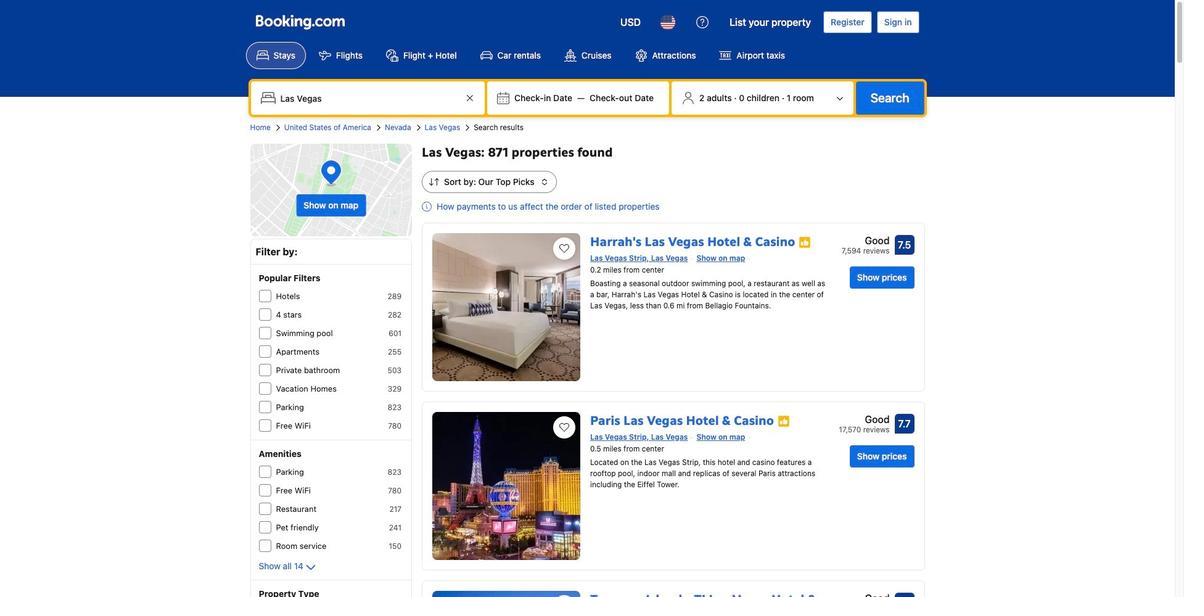 Task type: vqa. For each thing, say whether or not it's contained in the screenshot.
all
no



Task type: locate. For each thing, give the bounding box(es) containing it.
this property is part of our preferred partner program. it's committed to providing excellent service and good value. it'll pay us a higher commission if you make a booking. image for harrah's las vegas hotel & casino image
[[799, 236, 812, 248]]

this property is part of our preferred partner program. it's committed to providing excellent service and good value. it'll pay us a higher commission if you make a booking. image
[[799, 236, 812, 248], [799, 236, 812, 248], [778, 415, 790, 427]]

booking.com image
[[256, 15, 345, 30]]

paris las vegas hotel & casino image
[[433, 412, 581, 560]]

this property is part of our preferred partner program. it's committed to providing excellent service and good value. it'll pay us a higher commission if you make a booking. image for paris las vegas hotel & casino image
[[778, 415, 790, 427]]



Task type: describe. For each thing, give the bounding box(es) containing it.
search results updated. las vegas: 871 properties found. element
[[422, 144, 925, 161]]

this property is part of our preferred partner program. it's committed to providing excellent service and good value. it'll pay us a higher commission if you make a booking. image
[[778, 415, 790, 427]]

Where are you going? field
[[275, 87, 463, 109]]

harrah's las vegas hotel & casino image
[[433, 233, 581, 381]]



